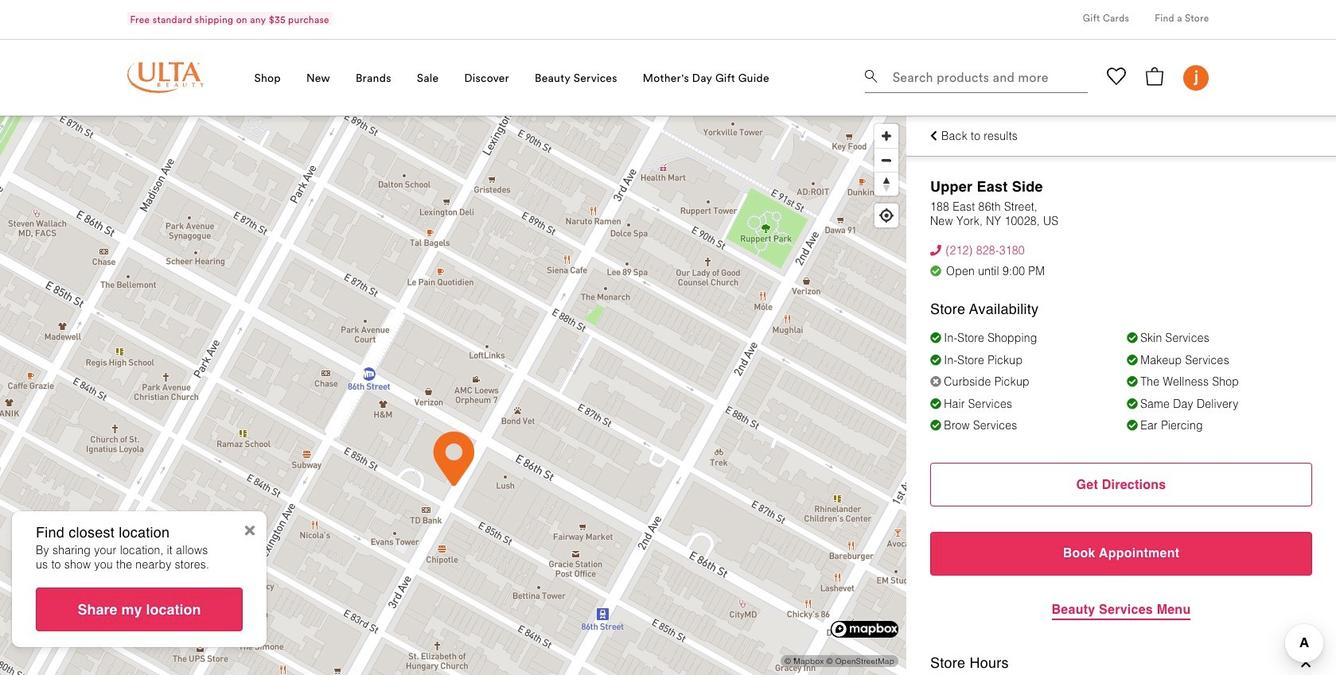 Task type: locate. For each thing, give the bounding box(es) containing it.
check circle image
[[931, 266, 943, 278]]

chevron up image
[[1302, 660, 1313, 671]]

times image
[[245, 524, 255, 538]]

None search field
[[866, 58, 1089, 96]]

reset bearing to north image
[[879, 177, 895, 193]]



Task type: describe. For each thing, give the bounding box(es) containing it.
0 items in bag image
[[1146, 67, 1165, 86]]

map element
[[0, 116, 907, 676]]

Search products and more search field
[[891, 61, 1084, 85]]

phone image
[[931, 245, 941, 255]]

favorites icon image
[[1108, 67, 1127, 86]]



Task type: vqa. For each thing, say whether or not it's contained in the screenshot.
StarFilled icon
no



